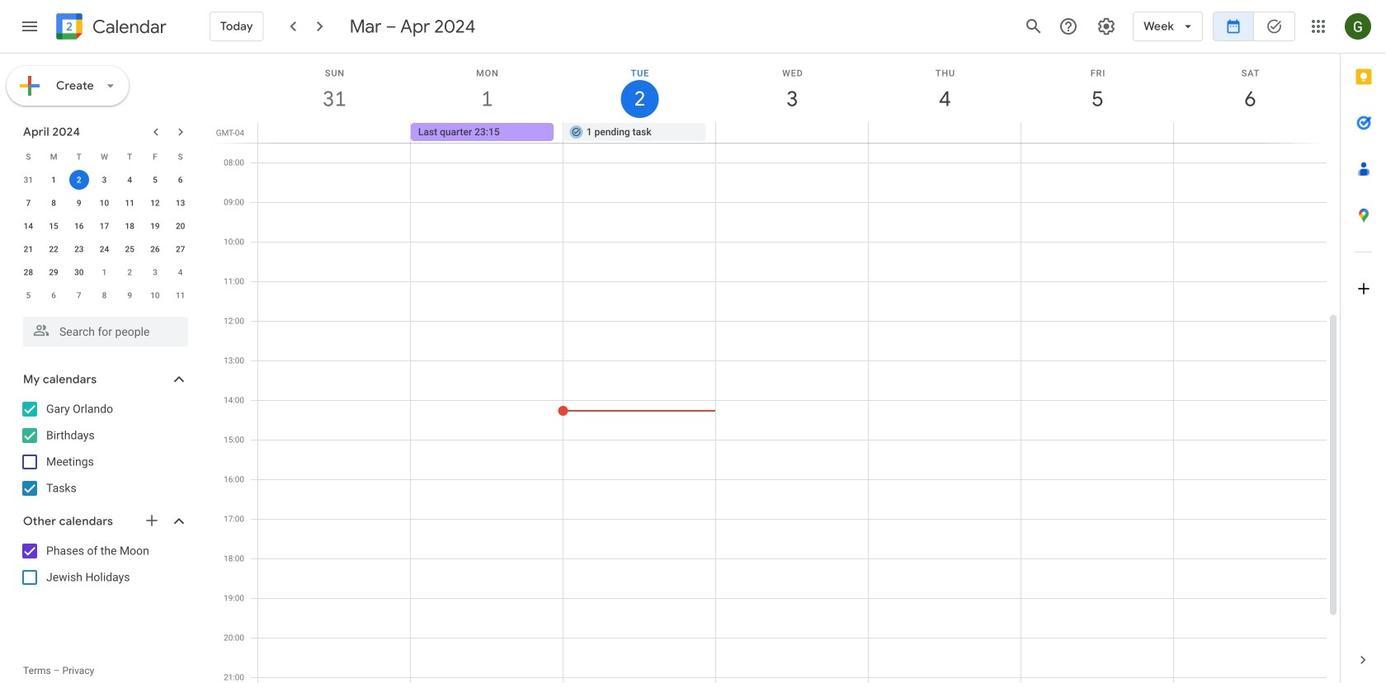 Task type: locate. For each thing, give the bounding box(es) containing it.
april 2024 grid
[[16, 145, 193, 307]]

25 element
[[120, 239, 140, 259]]

row
[[251, 123, 1340, 143], [16, 145, 193, 168], [16, 168, 193, 191], [16, 191, 193, 215], [16, 215, 193, 238], [16, 238, 193, 261], [16, 261, 193, 284], [16, 284, 193, 307]]

grid
[[211, 54, 1340, 683]]

24 element
[[94, 239, 114, 259]]

30 element
[[69, 262, 89, 282]]

cell inside april 2024 "grid"
[[66, 168, 92, 191]]

add other calendars image
[[144, 513, 160, 529]]

may 8 element
[[94, 286, 114, 305]]

6 element
[[171, 170, 190, 190]]

may 2 element
[[120, 262, 140, 282]]

None search field
[[0, 310, 205, 347]]

may 3 element
[[145, 262, 165, 282]]

1 element
[[44, 170, 64, 190]]

20 element
[[171, 216, 190, 236]]

main drawer image
[[20, 17, 40, 36]]

other calendars list
[[3, 538, 205, 591]]

5 element
[[145, 170, 165, 190]]

heading
[[89, 17, 167, 37]]

13 element
[[171, 193, 190, 213]]

tab list
[[1341, 54, 1387, 637]]

may 10 element
[[145, 286, 165, 305]]

may 6 element
[[44, 286, 64, 305]]

27 element
[[171, 239, 190, 259]]

heading inside calendar element
[[89, 17, 167, 37]]

row group
[[16, 168, 193, 307]]

2, today element
[[69, 170, 89, 190]]

18 element
[[120, 216, 140, 236]]

may 4 element
[[171, 262, 190, 282]]

22 element
[[44, 239, 64, 259]]

cell
[[258, 123, 411, 143], [716, 123, 869, 143], [869, 123, 1021, 143], [1021, 123, 1174, 143], [1174, 123, 1326, 143], [66, 168, 92, 191]]

settings menu image
[[1097, 17, 1117, 36]]



Task type: describe. For each thing, give the bounding box(es) containing it.
15 element
[[44, 216, 64, 236]]

16 element
[[69, 216, 89, 236]]

may 7 element
[[69, 286, 89, 305]]

3 element
[[94, 170, 114, 190]]

may 1 element
[[94, 262, 114, 282]]

support image
[[1059, 17, 1079, 36]]

21 element
[[18, 239, 38, 259]]

10 element
[[94, 193, 114, 213]]

26 element
[[145, 239, 165, 259]]

Search for people text field
[[33, 317, 178, 347]]

my calendars list
[[3, 396, 205, 502]]

march 31 element
[[18, 170, 38, 190]]

calendar element
[[53, 10, 167, 46]]

9 element
[[69, 193, 89, 213]]

7 element
[[18, 193, 38, 213]]

17 element
[[94, 216, 114, 236]]

8 element
[[44, 193, 64, 213]]

may 11 element
[[171, 286, 190, 305]]

23 element
[[69, 239, 89, 259]]

may 9 element
[[120, 286, 140, 305]]

may 5 element
[[18, 286, 38, 305]]

4 element
[[120, 170, 140, 190]]

12 element
[[145, 193, 165, 213]]

14 element
[[18, 216, 38, 236]]

11 element
[[120, 193, 140, 213]]

29 element
[[44, 262, 64, 282]]

19 element
[[145, 216, 165, 236]]

28 element
[[18, 262, 38, 282]]



